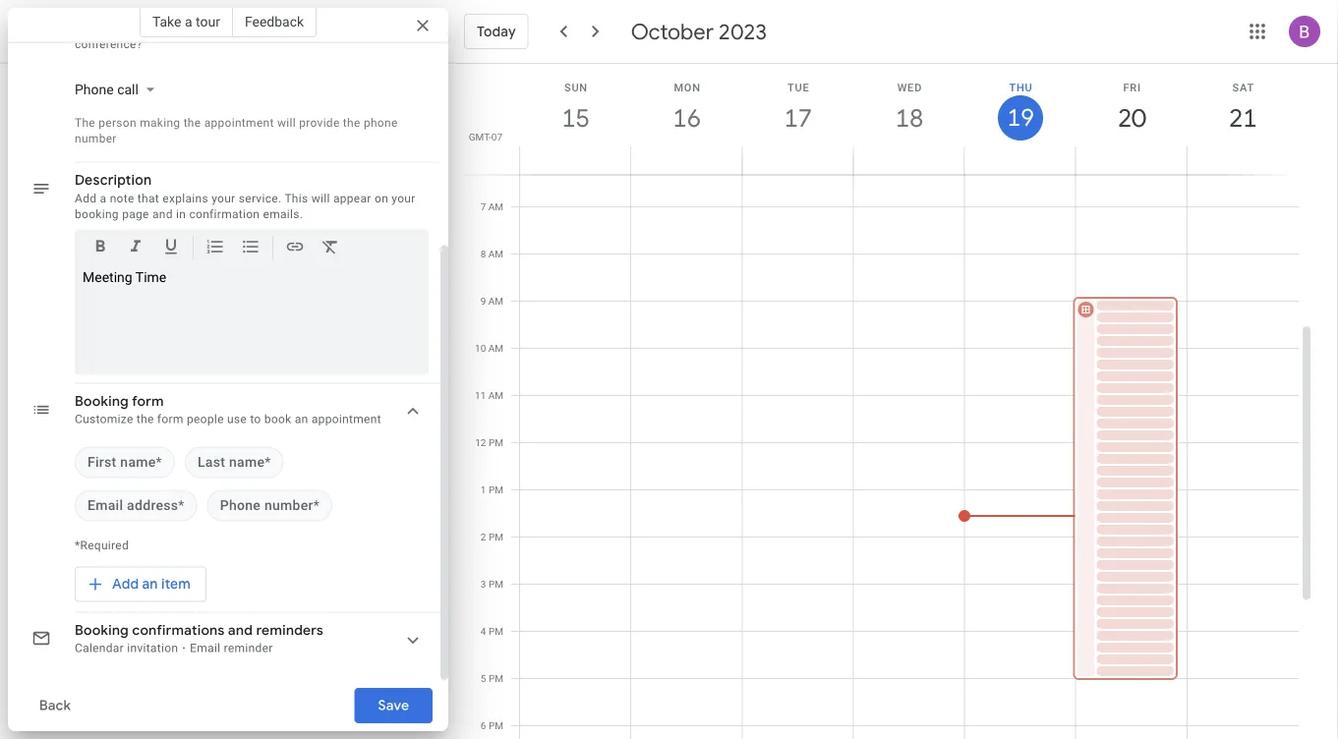 Task type: vqa. For each thing, say whether or not it's contained in the screenshot.
Booking
yes



Task type: describe. For each thing, give the bounding box(es) containing it.
or
[[319, 22, 330, 36]]

the for person
[[184, 116, 201, 130]]

an inside booking form customize the form people use to book an appointment
[[295, 413, 308, 427]]

the person making the appointment will provide the phone number
[[75, 116, 398, 146]]

1
[[481, 485, 486, 496]]

appear
[[333, 192, 372, 206]]

october
[[631, 18, 714, 45]]

meeting time
[[83, 270, 166, 286]]

phone
[[364, 116, 398, 130]]

phone call button
[[67, 72, 162, 108]]

take a tour
[[152, 13, 220, 30]]

meet
[[172, 22, 200, 36]]

time
[[136, 270, 166, 286]]

provide
[[299, 116, 340, 130]]

wednesday, october 18 element
[[887, 95, 933, 141]]

1 your from the left
[[212, 192, 236, 206]]

18
[[895, 102, 923, 134]]

phone call
[[75, 82, 139, 98]]

2 pm
[[481, 532, 504, 544]]

would you like to meet in person, via phone, or video conference?
[[75, 22, 363, 52]]

15
[[561, 102, 589, 134]]

thu
[[1010, 81, 1034, 93]]

booking for booking form customize the form people use to book an appointment
[[75, 394, 129, 411]]

customize
[[75, 413, 133, 427]]

person,
[[216, 22, 257, 36]]

formatting options toolbar
[[75, 230, 429, 272]]

saturday, october 21 element
[[1221, 95, 1267, 141]]

first name *
[[88, 455, 162, 471]]

16 column header
[[631, 64, 743, 175]]

monday, october 16 element
[[665, 95, 710, 141]]

item
[[161, 576, 191, 594]]

will inside 'description add a note that explains your service. this will appear on your booking page and in confirmation emails.'
[[312, 192, 330, 206]]

pm for 2 pm
[[489, 532, 504, 544]]

description
[[75, 172, 152, 190]]

am for 7 am
[[489, 201, 504, 213]]

21
[[1229, 102, 1257, 134]]

list item containing first name
[[75, 448, 175, 479]]

3
[[481, 579, 486, 591]]

you
[[113, 22, 132, 36]]

17
[[783, 102, 811, 134]]

conference?
[[75, 38, 142, 52]]

5 pm
[[481, 673, 504, 685]]

4 pm
[[481, 626, 504, 638]]

that
[[138, 192, 159, 206]]

confirmations
[[132, 623, 225, 640]]

phone for phone call
[[75, 82, 114, 98]]

7
[[481, 201, 486, 213]]

making
[[140, 116, 180, 130]]

email for email address *
[[88, 498, 123, 515]]

*required
[[75, 539, 129, 553]]

mon 16
[[672, 81, 701, 134]]

call
[[117, 82, 139, 98]]

19
[[1007, 102, 1034, 133]]

4
[[481, 626, 486, 638]]

sun 15
[[561, 81, 589, 134]]

add an item button
[[75, 562, 206, 609]]

phone,
[[279, 22, 316, 36]]

a inside take a tour 'button'
[[185, 13, 192, 30]]

the for form
[[137, 413, 154, 427]]

0 vertical spatial form
[[132, 394, 164, 411]]

sat 21
[[1229, 81, 1257, 134]]

8
[[481, 248, 486, 260]]

booking confirmations and reminders
[[75, 623, 324, 640]]

note
[[110, 192, 134, 206]]

pm for 5 pm
[[489, 673, 504, 685]]

9 am
[[481, 296, 504, 307]]

feedback button
[[233, 6, 317, 37]]

calendar invitation
[[75, 642, 178, 656]]

booking
[[75, 208, 119, 221]]

2023
[[719, 18, 767, 45]]

9
[[481, 296, 486, 307]]

11 am
[[475, 390, 504, 402]]

07
[[492, 131, 503, 143]]

1 vertical spatial form
[[157, 413, 184, 427]]

10 am
[[475, 343, 504, 355]]

appointment inside booking form customize the form people use to book an appointment
[[312, 413, 382, 427]]

name for first name
[[120, 455, 156, 471]]

tour
[[196, 13, 220, 30]]

list item containing phone number
[[207, 491, 333, 522]]

remove formatting image
[[321, 237, 340, 260]]

11
[[475, 390, 486, 402]]

6
[[481, 721, 486, 732]]

invitation
[[127, 642, 178, 656]]

list item containing email address
[[75, 491, 197, 522]]

tuesday, october 17 element
[[776, 95, 821, 141]]

21 column header
[[1187, 64, 1300, 175]]

meeting
[[83, 270, 132, 286]]

the
[[75, 116, 95, 130]]

pm for 12 pm
[[489, 437, 504, 449]]

email reminder
[[190, 642, 273, 656]]

first
[[88, 455, 117, 471]]

would
[[75, 22, 109, 36]]

2 your from the left
[[392, 192, 416, 206]]

5
[[481, 673, 486, 685]]

last name *
[[198, 455, 271, 471]]

pm for 3 pm
[[489, 579, 504, 591]]

1 horizontal spatial and
[[228, 623, 253, 640]]

add inside button
[[112, 576, 139, 594]]

and inside 'description add a note that explains your service. this will appear on your booking page and in confirmation emails.'
[[152, 208, 173, 221]]

* for first name
[[156, 455, 162, 471]]

back button
[[24, 683, 87, 730]]

sun
[[565, 81, 588, 93]]



Task type: locate. For each thing, give the bounding box(es) containing it.
in
[[203, 22, 213, 36], [176, 208, 186, 221]]

insert link image
[[285, 237, 305, 260]]

address
[[127, 498, 178, 515]]

bold image
[[91, 237, 110, 260]]

gmt-07
[[469, 131, 503, 143]]

email up the *required
[[88, 498, 123, 515]]

0 vertical spatial phone
[[75, 82, 114, 98]]

0 vertical spatial to
[[158, 22, 169, 36]]

a
[[185, 13, 192, 30], [100, 192, 107, 206]]

list item down "use"
[[185, 448, 284, 479]]

name
[[120, 455, 156, 471], [229, 455, 265, 471]]

add up booking
[[75, 192, 97, 206]]

2 name from the left
[[229, 455, 265, 471]]

pm right 6
[[489, 721, 504, 732]]

via
[[260, 22, 276, 36]]

0 vertical spatial number
[[75, 132, 117, 146]]

3 pm
[[481, 579, 504, 591]]

in right meet
[[203, 22, 213, 36]]

to right like
[[158, 22, 169, 36]]

0 horizontal spatial the
[[137, 413, 154, 427]]

a inside 'description add a note that explains your service. this will appear on your booking page and in confirmation emails.'
[[100, 192, 107, 206]]

october 2023
[[631, 18, 767, 45]]

take
[[152, 13, 181, 30]]

grid
[[456, 64, 1315, 740]]

0 horizontal spatial phone
[[75, 82, 114, 98]]

am right 10
[[489, 343, 504, 355]]

pm right 12
[[489, 437, 504, 449]]

* for phone number
[[314, 498, 320, 515]]

20 column header
[[1076, 64, 1188, 175]]

0 vertical spatial will
[[277, 116, 296, 130]]

your right on
[[392, 192, 416, 206]]

appointment
[[204, 116, 274, 130], [312, 413, 382, 427]]

1 vertical spatial will
[[312, 192, 330, 206]]

booking for booking confirmations and reminders
[[75, 623, 129, 640]]

an inside button
[[142, 576, 158, 594]]

friday, october 20 element
[[1110, 95, 1155, 141]]

0 horizontal spatial add
[[75, 192, 97, 206]]

0 horizontal spatial your
[[212, 192, 236, 206]]

the inside booking form customize the form people use to book an appointment
[[137, 413, 154, 427]]

form left people
[[157, 413, 184, 427]]

wed
[[898, 81, 923, 93]]

list item up the email address * on the bottom of the page
[[75, 448, 175, 479]]

0 horizontal spatial and
[[152, 208, 173, 221]]

the right making at the left top of page
[[184, 116, 201, 130]]

list item containing last name
[[185, 448, 284, 479]]

the right customize at the left of the page
[[137, 413, 154, 427]]

0 horizontal spatial a
[[100, 192, 107, 206]]

list item down the last name * on the left of the page
[[207, 491, 333, 522]]

1 horizontal spatial your
[[392, 192, 416, 206]]

in down explains
[[176, 208, 186, 221]]

will right this
[[312, 192, 330, 206]]

1 vertical spatial a
[[100, 192, 107, 206]]

0 horizontal spatial appointment
[[204, 116, 274, 130]]

4 am from the top
[[489, 343, 504, 355]]

pm for 6 pm
[[489, 721, 504, 732]]

tue 17
[[783, 81, 811, 134]]

12
[[475, 437, 486, 449]]

the left phone
[[343, 116, 361, 130]]

video
[[334, 22, 363, 36]]

today button
[[464, 8, 529, 55]]

19 column header
[[965, 64, 1077, 175]]

use
[[227, 413, 247, 427]]

2 pm from the top
[[489, 485, 504, 496]]

7 pm from the top
[[489, 721, 504, 732]]

booking up customize at the left of the page
[[75, 394, 129, 411]]

service.
[[239, 192, 282, 206]]

email address *
[[88, 498, 185, 515]]

pm right 1
[[489, 485, 504, 496]]

am right 8
[[489, 248, 504, 260]]

1 vertical spatial phone
[[220, 498, 261, 515]]

fri 20
[[1117, 81, 1145, 134]]

1 horizontal spatial phone
[[220, 498, 261, 515]]

an left item
[[142, 576, 158, 594]]

name for last name
[[229, 455, 265, 471]]

3 pm from the top
[[489, 532, 504, 544]]

1 name from the left
[[120, 455, 156, 471]]

1 horizontal spatial the
[[184, 116, 201, 130]]

a up booking
[[100, 192, 107, 206]]

number down the last name * on the left of the page
[[265, 498, 314, 515]]

0 horizontal spatial will
[[277, 116, 296, 130]]

1 vertical spatial number
[[265, 498, 314, 515]]

form
[[132, 394, 164, 411], [157, 413, 184, 427]]

add inside 'description add a note that explains your service. this will appear on your booking page and in confirmation emails.'
[[75, 192, 97, 206]]

am for 9 am
[[489, 296, 504, 307]]

1 horizontal spatial an
[[295, 413, 308, 427]]

add down the *required
[[112, 576, 139, 594]]

1 horizontal spatial in
[[203, 22, 213, 36]]

pm right 2
[[489, 532, 504, 544]]

18 column header
[[853, 64, 966, 175]]

person
[[99, 116, 137, 130]]

6 pm
[[481, 721, 504, 732]]

bulleted list image
[[241, 237, 261, 260]]

5 pm from the top
[[489, 626, 504, 638]]

am right 7
[[489, 201, 504, 213]]

appointment up 'description add a note that explains your service. this will appear on your booking page and in confirmation emails.'
[[204, 116, 274, 130]]

4 pm from the top
[[489, 579, 504, 591]]

am for 8 am
[[489, 248, 504, 260]]

0 horizontal spatial to
[[158, 22, 169, 36]]

wed 18
[[895, 81, 923, 134]]

like
[[135, 22, 154, 36]]

1 horizontal spatial name
[[229, 455, 265, 471]]

20
[[1117, 102, 1145, 134]]

number down the the
[[75, 132, 117, 146]]

add an item
[[112, 576, 191, 594]]

email for email reminder
[[190, 642, 221, 656]]

appointment inside the person making the appointment will provide the phone number
[[204, 116, 274, 130]]

phone inside popup button
[[75, 82, 114, 98]]

5 am from the top
[[489, 390, 504, 402]]

1 vertical spatial to
[[250, 413, 261, 427]]

a left tour
[[185, 13, 192, 30]]

will
[[277, 116, 296, 130], [312, 192, 330, 206]]

thursday, october 19, today element
[[999, 95, 1044, 141]]

to inside booking form customize the form people use to book an appointment
[[250, 413, 261, 427]]

pm right '3'
[[489, 579, 504, 591]]

name right first
[[120, 455, 156, 471]]

underline image
[[161, 237, 181, 260]]

1 horizontal spatial a
[[185, 13, 192, 30]]

1 vertical spatial email
[[190, 642, 221, 656]]

2 booking from the top
[[75, 623, 129, 640]]

add
[[75, 192, 97, 206], [112, 576, 139, 594]]

15 column header
[[519, 64, 632, 175]]

an
[[295, 413, 308, 427], [142, 576, 158, 594]]

name right last
[[229, 455, 265, 471]]

0 vertical spatial appointment
[[204, 116, 274, 130]]

people
[[187, 413, 224, 427]]

booking up calendar at the left
[[75, 623, 129, 640]]

1 vertical spatial add
[[112, 576, 139, 594]]

calendar
[[75, 642, 124, 656]]

phone number *
[[220, 498, 320, 515]]

italic image
[[126, 237, 146, 260]]

appointment right book
[[312, 413, 382, 427]]

pm right 5
[[489, 673, 504, 685]]

pm for 1 pm
[[489, 485, 504, 496]]

emails.
[[263, 208, 303, 221]]

0 vertical spatial add
[[75, 192, 97, 206]]

explains
[[163, 192, 208, 206]]

am for 11 am
[[489, 390, 504, 402]]

0 horizontal spatial an
[[142, 576, 158, 594]]

last
[[198, 455, 225, 471]]

list item
[[75, 448, 175, 479], [185, 448, 284, 479], [75, 491, 197, 522], [207, 491, 333, 522]]

booking inside booking form customize the form people use to book an appointment
[[75, 394, 129, 411]]

1 vertical spatial appointment
[[312, 413, 382, 427]]

an right book
[[295, 413, 308, 427]]

8 am
[[481, 248, 504, 260]]

email
[[88, 498, 123, 515], [190, 642, 221, 656]]

1 vertical spatial and
[[228, 623, 253, 640]]

reminder
[[224, 642, 273, 656]]

in inside 'description add a note that explains your service. this will appear on your booking page and in confirmation emails.'
[[176, 208, 186, 221]]

1 pm from the top
[[489, 437, 504, 449]]

pm right "4"
[[489, 626, 504, 638]]

phone for phone number *
[[220, 498, 261, 515]]

0 vertical spatial an
[[295, 413, 308, 427]]

17 column header
[[742, 64, 854, 175]]

and up reminder
[[228, 623, 253, 640]]

sat
[[1233, 81, 1255, 93]]

booking form customize the form people use to book an appointment
[[75, 394, 382, 427]]

6 pm from the top
[[489, 673, 504, 685]]

7 am
[[481, 201, 504, 213]]

phone left call
[[75, 82, 114, 98]]

list item down 'first name *'
[[75, 491, 197, 522]]

phone
[[75, 82, 114, 98], [220, 498, 261, 515]]

1 horizontal spatial to
[[250, 413, 261, 427]]

number inside the person making the appointment will provide the phone number
[[75, 132, 117, 146]]

fri
[[1124, 81, 1142, 93]]

in inside would you like to meet in person, via phone, or video conference?
[[203, 22, 213, 36]]

1 horizontal spatial email
[[190, 642, 221, 656]]

10
[[475, 343, 486, 355]]

12 pm
[[475, 437, 504, 449]]

0 vertical spatial email
[[88, 498, 123, 515]]

and down that
[[152, 208, 173, 221]]

confirmation
[[189, 208, 260, 221]]

thu 19
[[1007, 81, 1034, 133]]

1 vertical spatial booking
[[75, 623, 129, 640]]

am
[[489, 201, 504, 213], [489, 248, 504, 260], [489, 296, 504, 307], [489, 343, 504, 355], [489, 390, 504, 402]]

0 horizontal spatial in
[[176, 208, 186, 221]]

1 vertical spatial an
[[142, 576, 158, 594]]

booking
[[75, 394, 129, 411], [75, 623, 129, 640]]

to right "use"
[[250, 413, 261, 427]]

Description text field
[[83, 270, 421, 368]]

feedback
[[245, 13, 304, 30]]

0 horizontal spatial name
[[120, 455, 156, 471]]

will left provide
[[277, 116, 296, 130]]

2
[[481, 532, 486, 544]]

on
[[375, 192, 389, 206]]

will inside the person making the appointment will provide the phone number
[[277, 116, 296, 130]]

1 horizontal spatial add
[[112, 576, 139, 594]]

numbered list image
[[206, 237, 225, 260]]

gmt-
[[469, 131, 492, 143]]

0 vertical spatial in
[[203, 22, 213, 36]]

*
[[156, 455, 162, 471], [265, 455, 271, 471], [178, 498, 185, 515], [314, 498, 320, 515]]

am for 10 am
[[489, 343, 504, 355]]

mon
[[674, 81, 701, 93]]

1 horizontal spatial number
[[265, 498, 314, 515]]

0 horizontal spatial number
[[75, 132, 117, 146]]

3 am from the top
[[489, 296, 504, 307]]

2 am from the top
[[489, 248, 504, 260]]

email down booking confirmations and reminders
[[190, 642, 221, 656]]

to inside would you like to meet in person, via phone, or video conference?
[[158, 22, 169, 36]]

form up customize at the left of the page
[[132, 394, 164, 411]]

book
[[264, 413, 292, 427]]

your up confirmation
[[212, 192, 236, 206]]

1 horizontal spatial will
[[312, 192, 330, 206]]

1 horizontal spatial appointment
[[312, 413, 382, 427]]

sunday, october 15 element
[[553, 95, 599, 141]]

0 vertical spatial a
[[185, 13, 192, 30]]

1 booking from the top
[[75, 394, 129, 411]]

1 pm
[[481, 485, 504, 496]]

1 am from the top
[[489, 201, 504, 213]]

* for email address
[[178, 498, 185, 515]]

0 vertical spatial and
[[152, 208, 173, 221]]

phone down the last name * on the left of the page
[[220, 498, 261, 515]]

* for last name
[[265, 455, 271, 471]]

0 horizontal spatial email
[[88, 498, 123, 515]]

am right 9
[[489, 296, 504, 307]]

2 horizontal spatial the
[[343, 116, 361, 130]]

today
[[477, 23, 516, 40]]

description add a note that explains your service. this will appear on your booking page and in confirmation emails.
[[75, 172, 416, 221]]

pm for 4 pm
[[489, 626, 504, 638]]

0 vertical spatial booking
[[75, 394, 129, 411]]

to
[[158, 22, 169, 36], [250, 413, 261, 427]]

page
[[122, 208, 149, 221]]

reminders
[[256, 623, 324, 640]]

1 vertical spatial in
[[176, 208, 186, 221]]

am right "11" at left bottom
[[489, 390, 504, 402]]

take a tour button
[[140, 6, 233, 37]]

grid containing 15
[[456, 64, 1315, 740]]



